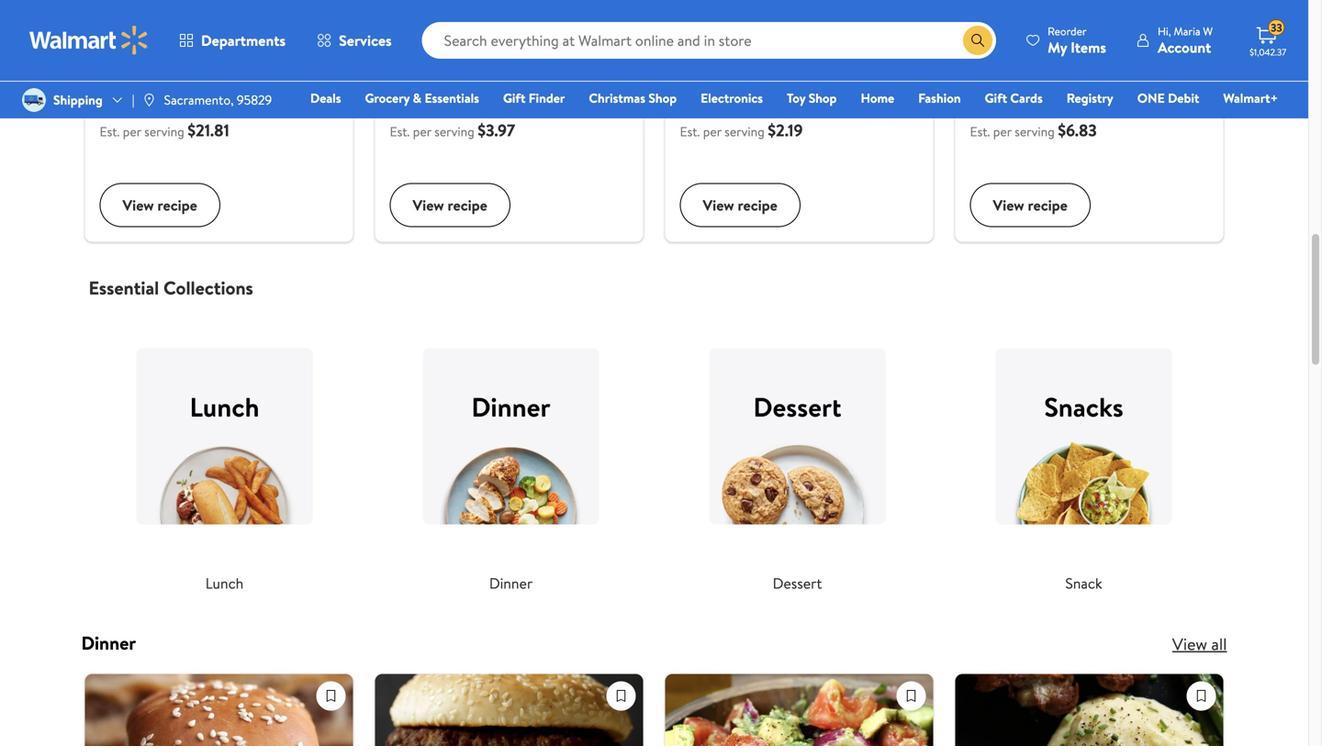 Task type: vqa. For each thing, say whether or not it's contained in the screenshot.
first the Prep from the left
yes



Task type: locate. For each thing, give the bounding box(es) containing it.
prep inside prep time: 20 mins cook time: 3 hrs
[[680, 73, 710, 93]]

 image
[[22, 88, 46, 112]]

1 horizontal spatial apple
[[680, 5, 727, 31]]

1 cook from the left
[[100, 91, 133, 112]]

2 per from the left
[[413, 123, 431, 141]]

gift for gift finder
[[503, 89, 526, 107]]

5
[[173, 91, 181, 112]]

recipe down est. per serving $21.81
[[158, 195, 197, 215]]

cook for sheet pan chicken thighs with apple-honey glaze
[[970, 91, 1004, 112]]

0 horizontal spatial shop
[[649, 89, 677, 107]]

est.
[[100, 123, 120, 141], [390, 123, 410, 141], [680, 123, 700, 141], [970, 123, 990, 141]]

$2.19
[[768, 119, 803, 142]]

4 cook from the left
[[970, 91, 1004, 112]]

shop right "christmas"
[[649, 89, 677, 107]]

4 est. from the left
[[970, 123, 990, 141]]

1 serving from the left
[[144, 123, 184, 141]]

gift cards
[[985, 89, 1043, 107]]

1 test image from the left
[[898, 683, 925, 710]]

prep inside prep time: 10 mins cook time: 35 mins
[[970, 73, 1000, 93]]

mins right '20'
[[770, 73, 799, 93]]

view down "est. per serving $2.19"
[[703, 195, 734, 215]]

view recipe down est. per serving $3.97
[[413, 195, 488, 215]]

account
[[1158, 37, 1212, 57]]

1 test image from the left
[[317, 683, 345, 710]]

2 apple from the left
[[680, 5, 727, 31]]

1
[[169, 73, 174, 93], [459, 73, 464, 93]]

per down |
[[123, 123, 141, 141]]

1 horizontal spatial shop
[[809, 89, 837, 107]]

gift left cards
[[985, 89, 1008, 107]]

christmas
[[589, 89, 646, 107]]

services button
[[301, 18, 407, 62]]

view recipe for custard
[[413, 195, 488, 215]]

 image
[[142, 93, 157, 107]]

cook left essentials
[[390, 91, 424, 112]]

serving
[[144, 123, 184, 141], [435, 123, 475, 141], [725, 123, 765, 141], [1015, 123, 1055, 141]]

thighs
[[1120, 5, 1170, 31]]

prep inside prep time: 1 hr 30 mins cook time: 45 mins
[[390, 73, 420, 93]]

view down est. per serving $3.97
[[413, 195, 444, 215]]

maria
[[1174, 23, 1201, 39]]

1 horizontal spatial pie
[[771, 5, 796, 31]]

per inside "est. per serving $2.19"
[[703, 123, 722, 141]]

1 vertical spatial dinner
[[81, 630, 136, 656]]

serving down the 5 at the left
[[144, 123, 184, 141]]

2 serving from the left
[[435, 123, 475, 141]]

per for apple pear pie
[[703, 123, 722, 141]]

apple left pear
[[680, 5, 727, 31]]

1 horizontal spatial test image
[[608, 683, 635, 710]]

christmas shop link
[[581, 88, 685, 108]]

snack
[[1066, 574, 1103, 594]]

0 horizontal spatial 1
[[169, 73, 174, 93]]

view left all
[[1173, 633, 1208, 656]]

collections
[[163, 275, 253, 301]]

2 prep from the left
[[390, 73, 420, 93]]

sacramento, 95829
[[164, 91, 272, 109]]

est. for apple pear pie
[[680, 123, 700, 141]]

2 view recipe from the left
[[413, 195, 488, 215]]

serving inside "est. per serving $2.19"
[[725, 123, 765, 141]]

3 per from the left
[[703, 123, 722, 141]]

per inside "est. per serving $6.83"
[[993, 123, 1012, 141]]

minute
[[117, 5, 174, 31]]

2 cook from the left
[[390, 91, 424, 112]]

gift finder
[[503, 89, 565, 107]]

finder
[[529, 89, 565, 107]]

1 horizontal spatial test image
[[1188, 683, 1215, 710]]

1 1 from the left
[[169, 73, 174, 93]]

home link
[[853, 88, 903, 108]]

0 horizontal spatial test image
[[898, 683, 925, 710]]

1 recipe from the left
[[158, 195, 197, 215]]

2 shop from the left
[[809, 89, 837, 107]]

recipe for pear
[[738, 195, 778, 215]]

all
[[1212, 633, 1227, 656]]

services
[[339, 30, 392, 51]]

cook inside prep time: 10 mins cook time: 35 mins
[[970, 91, 1004, 112]]

serving for custard
[[435, 123, 475, 141]]

4 view recipe from the left
[[993, 195, 1068, 215]]

1 left hr
[[459, 73, 464, 93]]

cook inside prep time: 20 mins cook time: 3 hrs
[[680, 91, 714, 112]]

4 recipe from the left
[[1028, 195, 1068, 215]]

0 vertical spatial dinner
[[489, 574, 533, 594]]

hr
[[467, 73, 481, 93]]

est. down gift cards
[[970, 123, 990, 141]]

serving down 3
[[725, 123, 765, 141]]

30
[[484, 73, 501, 93]]

min
[[177, 73, 201, 93]]

$3.97
[[478, 119, 515, 142]]

category dinner image
[[379, 304, 643, 569]]

4 per from the left
[[993, 123, 1012, 141]]

4 prep from the left
[[970, 73, 1000, 93]]

gift for gift cards
[[985, 89, 1008, 107]]

3 view recipe from the left
[[703, 195, 778, 215]]

pie
[[572, 5, 597, 31], [771, 5, 796, 31]]

dinner link
[[379, 304, 643, 594]]

shop right toy
[[809, 89, 837, 107]]

per for 6-minute apple crisp
[[123, 123, 141, 141]]

1 apple from the left
[[390, 5, 437, 31]]

prep left |
[[100, 73, 129, 93]]

recipe for minute
[[158, 195, 197, 215]]

per down grocery & essentials
[[413, 123, 431, 141]]

est. inside "est. per serving $2.19"
[[680, 123, 700, 141]]

prep left essentials
[[390, 73, 420, 93]]

apple pear pie
[[680, 5, 796, 31]]

2 test image from the left
[[608, 683, 635, 710]]

1 est. from the left
[[100, 123, 120, 141]]

prep time: 10 mins cook time: 35 mins
[[970, 73, 1093, 112]]

prep for sheet pan chicken thighs with apple-honey glaze
[[970, 73, 1000, 93]]

1 horizontal spatial 1
[[459, 73, 464, 93]]

honey
[[1060, 33, 1108, 58]]

apple
[[390, 5, 437, 31], [680, 5, 727, 31]]

view recipe down "est. per serving $6.83"
[[993, 195, 1068, 215]]

0 horizontal spatial pie
[[572, 5, 597, 31]]

one debit
[[1138, 89, 1200, 107]]

serving for pear
[[725, 123, 765, 141]]

3 prep from the left
[[680, 73, 710, 93]]

1 inside prep time: 1 min cook time: 5 mins
[[169, 73, 174, 93]]

prep time: 20 mins cook time: 3 hrs
[[680, 73, 799, 112]]

serving down essentials
[[435, 123, 475, 141]]

Search search field
[[422, 22, 997, 59]]

4 serving from the left
[[1015, 123, 1055, 141]]

apple left custard
[[390, 5, 437, 31]]

cook left cards
[[970, 91, 1004, 112]]

2 est. from the left
[[390, 123, 410, 141]]

cards
[[1011, 89, 1043, 107]]

3 cook from the left
[[680, 91, 714, 112]]

grocery
[[365, 89, 410, 107]]

custard
[[441, 5, 501, 31]]

test image
[[898, 683, 925, 710], [1188, 683, 1215, 710]]

time:
[[133, 73, 165, 93], [423, 73, 456, 93], [713, 73, 746, 93], [1003, 73, 1036, 93], [137, 91, 170, 112], [427, 91, 460, 112], [717, 91, 750, 112], [1007, 91, 1040, 112]]

prep down walmart site-wide search field
[[680, 73, 710, 93]]

gift right 30
[[503, 89, 526, 107]]

serving down 35
[[1015, 123, 1055, 141]]

cook up est. per serving $21.81
[[100, 91, 133, 112]]

3 serving from the left
[[725, 123, 765, 141]]

shop
[[649, 89, 677, 107], [809, 89, 837, 107]]

test image
[[317, 683, 345, 710], [608, 683, 635, 710]]

est. down shipping
[[100, 123, 120, 141]]

1 horizontal spatial dinner
[[489, 574, 533, 594]]

gift finder link
[[495, 88, 573, 108]]

mins
[[505, 73, 534, 93], [770, 73, 799, 93], [1057, 73, 1086, 93], [185, 91, 214, 112], [484, 91, 513, 112], [1063, 91, 1093, 112]]

2 recipe from the left
[[448, 195, 488, 215]]

serving for pan
[[1015, 123, 1055, 141]]

serving inside "est. per serving $6.83"
[[1015, 123, 1055, 141]]

apple for apple custard streusel pie
[[390, 5, 437, 31]]

view down "est. per serving $6.83"
[[993, 195, 1025, 215]]

w
[[1203, 23, 1213, 39]]

1 gift from the left
[[503, 89, 526, 107]]

view recipe down "est. per serving $2.19"
[[703, 195, 778, 215]]

recipe for custard
[[448, 195, 488, 215]]

pie right streusel
[[572, 5, 597, 31]]

3 est. from the left
[[680, 123, 700, 141]]

est. inside "est. per serving $6.83"
[[970, 123, 990, 141]]

est. inside est. per serving $21.81
[[100, 123, 120, 141]]

pie right pear
[[771, 5, 796, 31]]

recipe down est. per serving $3.97
[[448, 195, 488, 215]]

shop for toy shop
[[809, 89, 837, 107]]

0 horizontal spatial apple
[[390, 5, 437, 31]]

mins right the 5 at the left
[[185, 91, 214, 112]]

deals link
[[302, 88, 349, 108]]

1 horizontal spatial gift
[[985, 89, 1008, 107]]

reorder
[[1048, 23, 1087, 39]]

apple for apple pear pie
[[680, 5, 727, 31]]

cook inside prep time: 1 min cook time: 5 mins
[[100, 91, 133, 112]]

3 recipe from the left
[[738, 195, 778, 215]]

2 gift from the left
[[985, 89, 1008, 107]]

lunch link
[[92, 304, 357, 594]]

per inside est. per serving $3.97
[[413, 123, 431, 141]]

cook up "est. per serving $2.19"
[[680, 91, 714, 112]]

per inside est. per serving $21.81
[[123, 123, 141, 141]]

1 prep from the left
[[100, 73, 129, 93]]

recipe down "est. per serving $2.19"
[[738, 195, 778, 215]]

1 per from the left
[[123, 123, 141, 141]]

prep
[[100, 73, 129, 93], [390, 73, 420, 93], [680, 73, 710, 93], [970, 73, 1000, 93]]

recipe down "est. per serving $6.83"
[[1028, 195, 1068, 215]]

1 inside prep time: 1 hr 30 mins cook time: 45 mins
[[459, 73, 464, 93]]

0 horizontal spatial dinner
[[81, 630, 136, 656]]

prep down with
[[970, 73, 1000, 93]]

prep inside prep time: 1 min cook time: 5 mins
[[100, 73, 129, 93]]

6-minute apple crisp
[[100, 5, 265, 31]]

est. down 'electronics' 'link'
[[680, 123, 700, 141]]

gift
[[503, 89, 526, 107], [985, 89, 1008, 107]]

1 for minute
[[169, 73, 174, 93]]

serving for minute
[[144, 123, 184, 141]]

hrs
[[765, 91, 784, 112]]

1 shop from the left
[[649, 89, 677, 107]]

0 horizontal spatial test image
[[317, 683, 345, 710]]

1 left min
[[169, 73, 174, 93]]

view recipe down est. per serving $21.81
[[123, 195, 197, 215]]

view for apple custard streusel pie
[[413, 195, 444, 215]]

reorder my items
[[1048, 23, 1107, 57]]

10
[[1040, 73, 1053, 93]]

view
[[123, 195, 154, 215], [413, 195, 444, 215], [703, 195, 734, 215], [993, 195, 1025, 215], [1173, 633, 1208, 656]]

per down gift cards
[[993, 123, 1012, 141]]

apple custard streusel pie
[[390, 5, 597, 31]]

glaze
[[1113, 33, 1154, 58]]

pan
[[1021, 5, 1050, 31]]

2 1 from the left
[[459, 73, 464, 93]]

0 horizontal spatial gift
[[503, 89, 526, 107]]

per down electronics
[[703, 123, 722, 141]]

view for apple pear pie
[[703, 195, 734, 215]]

electronics
[[701, 89, 763, 107]]

2 test image from the left
[[1188, 683, 1215, 710]]

mins right 30
[[505, 73, 534, 93]]

prep for 6-minute apple crisp
[[100, 73, 129, 93]]

1 view recipe from the left
[[123, 195, 197, 215]]

1 for custard
[[459, 73, 464, 93]]

est. down grocery
[[390, 123, 410, 141]]

serving inside est. per serving $21.81
[[144, 123, 184, 141]]

serving inside est. per serving $3.97
[[435, 123, 475, 141]]

shop for christmas shop
[[649, 89, 677, 107]]

est. inside est. per serving $3.97
[[390, 123, 410, 141]]

view all
[[1173, 633, 1227, 656]]

view down est. per serving $21.81
[[123, 195, 154, 215]]



Task type: describe. For each thing, give the bounding box(es) containing it.
walmart image
[[29, 26, 149, 55]]

view for sheet pan chicken thighs with apple-honey glaze
[[993, 195, 1025, 215]]

essential collections
[[89, 275, 253, 301]]

2 pie from the left
[[771, 5, 796, 31]]

apple
[[178, 5, 222, 31]]

view recipe for minute
[[123, 195, 197, 215]]

3
[[753, 91, 761, 112]]

grocery & essentials
[[365, 89, 479, 107]]

view recipe for pear
[[703, 195, 778, 215]]

one debit link
[[1129, 88, 1208, 108]]

search icon image
[[971, 33, 985, 48]]

est. for 6-minute apple crisp
[[100, 123, 120, 141]]

items
[[1071, 37, 1107, 57]]

toy
[[787, 89, 806, 107]]

home
[[861, 89, 895, 107]]

essential
[[89, 275, 159, 301]]

gift cards link
[[977, 88, 1051, 108]]

fashion link
[[910, 88, 969, 108]]

6-
[[100, 5, 117, 31]]

hi, maria w account
[[1158, 23, 1213, 57]]

est. for sheet pan chicken thighs with apple-honey glaze
[[970, 123, 990, 141]]

est. for apple custard streusel pie
[[390, 123, 410, 141]]

debit
[[1168, 89, 1200, 107]]

electronics link
[[693, 88, 771, 108]]

est. per serving $6.83
[[970, 119, 1097, 142]]

dessert
[[773, 574, 822, 594]]

35
[[1044, 91, 1060, 112]]

&
[[413, 89, 422, 107]]

category lunch image
[[92, 304, 357, 569]]

with
[[970, 33, 1005, 58]]

45
[[463, 91, 480, 112]]

95829
[[237, 91, 272, 109]]

Walmart Site-Wide search field
[[422, 22, 997, 59]]

cook for apple pear pie
[[680, 91, 714, 112]]

prep time: 1 hr 30 mins cook time: 45 mins
[[390, 73, 534, 112]]

view recipe for pan
[[993, 195, 1068, 215]]

est. per serving $2.19
[[680, 119, 803, 142]]

registry link
[[1059, 88, 1122, 108]]

lunch
[[206, 574, 244, 594]]

cook inside prep time: 1 hr 30 mins cook time: 45 mins
[[390, 91, 424, 112]]

est. per serving $3.97
[[390, 119, 515, 142]]

hi,
[[1158, 23, 1171, 39]]

essentials
[[425, 89, 479, 107]]

$21.81
[[188, 119, 229, 142]]

33
[[1271, 20, 1283, 36]]

$6.83
[[1058, 119, 1097, 142]]

fashion
[[919, 89, 961, 107]]

recipe for pan
[[1028, 195, 1068, 215]]

cook for 6-minute apple crisp
[[100, 91, 133, 112]]

mins right 45
[[484, 91, 513, 112]]

mins inside prep time: 1 min cook time: 5 mins
[[185, 91, 214, 112]]

streusel
[[505, 5, 568, 31]]

walmart+
[[1224, 89, 1278, 107]]

snack link
[[952, 304, 1216, 594]]

apple-
[[1010, 33, 1060, 58]]

sacramento,
[[164, 91, 234, 109]]

mins right 10
[[1057, 73, 1086, 93]]

pear
[[732, 5, 767, 31]]

1 pie from the left
[[572, 5, 597, 31]]

category dessert image
[[665, 304, 930, 569]]

category snack image
[[952, 304, 1216, 569]]

view for 6-minute apple crisp
[[123, 195, 154, 215]]

shipping
[[53, 91, 103, 109]]

my
[[1048, 37, 1067, 57]]

chicken
[[1054, 5, 1116, 31]]

departments
[[201, 30, 286, 51]]

sheet pan chicken thighs with apple-honey glaze
[[970, 5, 1170, 58]]

sheet
[[970, 5, 1016, 31]]

mins right 35
[[1063, 91, 1093, 112]]

prep for apple pear pie
[[680, 73, 710, 93]]

prep for apple custard streusel pie
[[390, 73, 420, 93]]

registry
[[1067, 89, 1114, 107]]

view all link
[[1173, 633, 1227, 656]]

per for apple custard streusel pie
[[413, 123, 431, 141]]

prep time: 1 min cook time: 5 mins
[[100, 73, 214, 112]]

grocery & essentials link
[[357, 88, 488, 108]]

crisp
[[226, 5, 265, 31]]

departments button
[[163, 18, 301, 62]]

one
[[1138, 89, 1165, 107]]

$1,042.37
[[1250, 46, 1287, 58]]

per for sheet pan chicken thighs with apple-honey glaze
[[993, 123, 1012, 141]]

walmart+ link
[[1215, 88, 1287, 108]]

est. per serving $21.81
[[100, 119, 229, 142]]

deals
[[310, 89, 341, 107]]

christmas shop
[[589, 89, 677, 107]]

20
[[749, 73, 766, 93]]

toy shop link
[[779, 88, 845, 108]]

dessert link
[[665, 304, 930, 594]]

|
[[132, 91, 135, 109]]

toy shop
[[787, 89, 837, 107]]

mins inside prep time: 20 mins cook time: 3 hrs
[[770, 73, 799, 93]]



